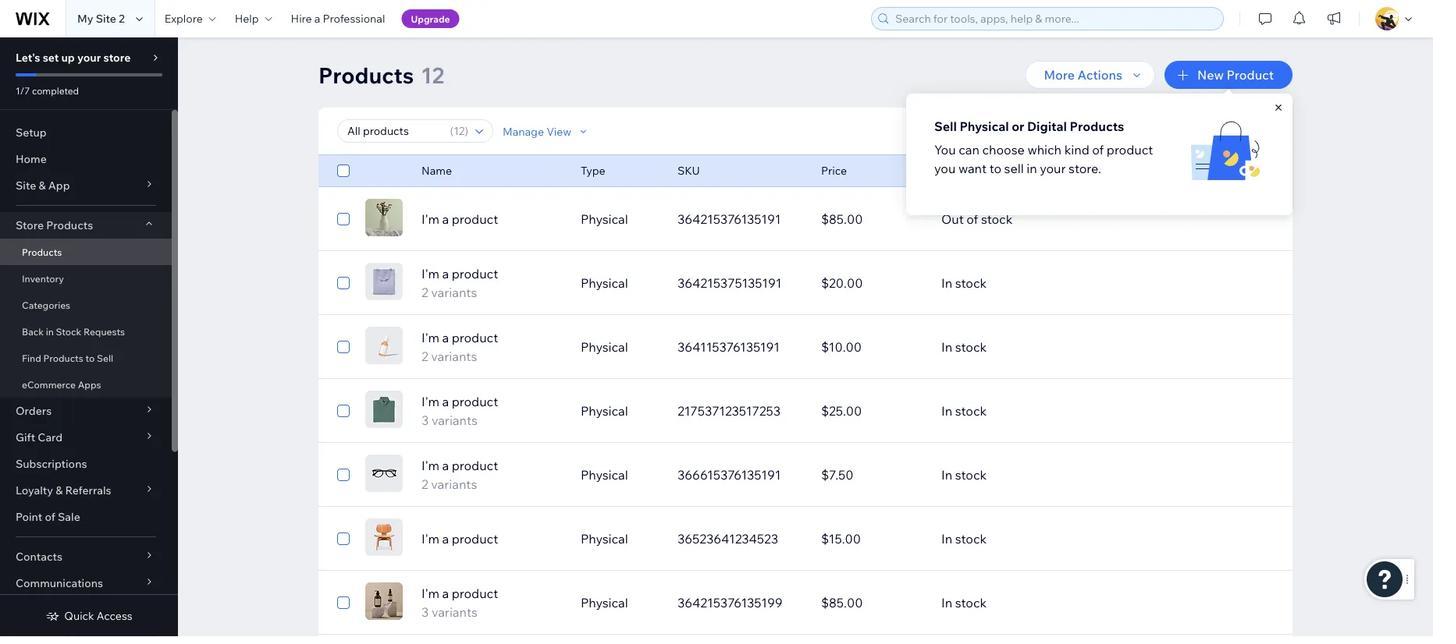 Task type: locate. For each thing, give the bounding box(es) containing it.
sell up you
[[935, 119, 957, 134]]

in stock
[[942, 276, 987, 291], [942, 340, 987, 355], [942, 404, 987, 419], [942, 468, 987, 483], [942, 532, 987, 547], [942, 596, 987, 611]]

2 vertical spatial of
[[45, 511, 55, 524]]

of right out at top
[[967, 212, 979, 227]]

1 vertical spatial i'm a product link
[[412, 530, 572, 549]]

0 vertical spatial of
[[1093, 142, 1104, 158]]

let's
[[16, 51, 40, 64]]

366615376135191 link
[[668, 457, 812, 494]]

in inside sell physical or digital products you can choose which kind of product you want to sell in your store.
[[1027, 161, 1037, 176]]

i'm a product for 36523641234523
[[422, 532, 498, 547]]

2 i'm from the top
[[422, 266, 439, 282]]

loyalty & referrals
[[16, 484, 111, 498]]

Search... field
[[1106, 120, 1269, 142]]

store.
[[1069, 161, 1102, 176]]

in
[[1027, 161, 1037, 176], [46, 326, 54, 338]]

3 variants from the top
[[432, 413, 478, 429]]

5 physical link from the top
[[572, 457, 668, 494]]

2 vertical spatial i'm a product 2 variants
[[422, 458, 498, 493]]

i'm a product link for 36523641234523
[[412, 530, 572, 549]]

1 vertical spatial site
[[16, 179, 36, 192]]

1 in stock from the top
[[942, 276, 987, 291]]

0 vertical spatial your
[[77, 51, 101, 64]]

1 $85.00 from the top
[[821, 212, 863, 227]]

manage view
[[503, 124, 572, 138]]

1 in from the top
[[942, 276, 953, 291]]

1 vertical spatial inventory
[[22, 273, 64, 285]]

2 physical link from the top
[[572, 265, 668, 302]]

explore
[[165, 12, 203, 25]]

1 vertical spatial of
[[967, 212, 979, 227]]

products inside dropdown button
[[46, 219, 93, 232]]

of
[[1093, 142, 1104, 158], [967, 212, 979, 227], [45, 511, 55, 524]]

0 horizontal spatial your
[[77, 51, 101, 64]]

physical link for 217537123517253
[[572, 393, 668, 430]]

0 vertical spatial 3
[[422, 413, 429, 429]]

a
[[315, 12, 320, 25], [442, 212, 449, 227], [442, 266, 449, 282], [442, 330, 449, 346], [442, 394, 449, 410], [442, 458, 449, 474], [442, 532, 449, 547], [442, 586, 449, 602]]

3 in stock link from the top
[[932, 393, 1227, 430]]

1 vertical spatial &
[[56, 484, 63, 498]]

3 i'm from the top
[[422, 330, 439, 346]]

Search for tools, apps, help & more... field
[[891, 8, 1219, 30]]

12 left "manage"
[[454, 124, 465, 138]]

manage view button
[[503, 124, 590, 138]]

1 horizontal spatial of
[[967, 212, 979, 227]]

1 vertical spatial 12
[[454, 124, 465, 138]]

2 i'm a product from the top
[[422, 532, 498, 547]]

sidebar element
[[0, 37, 178, 638]]

products up kind
[[1070, 119, 1125, 134]]

5 variants from the top
[[432, 605, 478, 621]]

i'm a product 3 variants for 364215376135199
[[422, 586, 498, 621]]

in stock for $7.50
[[942, 468, 987, 483]]

1 vertical spatial in
[[46, 326, 54, 338]]

0 horizontal spatial sell
[[97, 353, 113, 364]]

$25.00
[[821, 404, 862, 419]]

6 in stock link from the top
[[932, 585, 1227, 622]]

$7.50
[[821, 468, 854, 483]]

1 horizontal spatial 12
[[454, 124, 465, 138]]

of inside sidebar element
[[45, 511, 55, 524]]

$85.00 link down price
[[812, 201, 932, 238]]

i'm a product 3 variants
[[422, 394, 498, 429], [422, 586, 498, 621]]

1 vertical spatial 3
[[422, 605, 429, 621]]

inventory up categories
[[22, 273, 64, 285]]

physical link for 366615376135191
[[572, 457, 668, 494]]

products down store
[[22, 246, 62, 258]]

7 physical link from the top
[[572, 585, 668, 622]]

my site 2
[[77, 12, 125, 25]]

physical
[[960, 119, 1009, 134], [581, 212, 628, 227], [581, 276, 628, 291], [581, 340, 628, 355], [581, 404, 628, 419], [581, 468, 628, 483], [581, 532, 628, 547], [581, 596, 628, 611]]

5 in stock link from the top
[[932, 521, 1227, 558]]

2 i'm a product 2 variants from the top
[[422, 330, 498, 365]]

of right kind
[[1093, 142, 1104, 158]]

3 in from the top
[[942, 404, 953, 419]]

2 3 from the top
[[422, 605, 429, 621]]

2 i'm a product 3 variants from the top
[[422, 586, 498, 621]]

i'm for 366615376135191
[[422, 458, 439, 474]]

0 vertical spatial to
[[990, 161, 1002, 176]]

in for $10.00
[[942, 340, 953, 355]]

2 $85.00 link from the top
[[812, 585, 932, 622]]

your down 'which'
[[1040, 161, 1066, 176]]

gift card button
[[0, 425, 172, 451]]

0 horizontal spatial 12
[[421, 61, 444, 89]]

physical link
[[572, 201, 668, 238], [572, 265, 668, 302], [572, 329, 668, 366], [572, 393, 668, 430], [572, 457, 668, 494], [572, 521, 668, 558], [572, 585, 668, 622]]

1 horizontal spatial sell
[[935, 119, 957, 134]]

i'm a product for 364215376135191
[[422, 212, 498, 227]]

stock
[[56, 326, 81, 338]]

sell physical or digital products you can choose which kind of product you want to sell in your store.
[[935, 119, 1153, 176]]

364215375135191 link
[[668, 265, 812, 302]]

site & app button
[[0, 173, 172, 199]]

site down home
[[16, 179, 36, 192]]

Unsaved view field
[[343, 120, 446, 142]]

more actions button
[[1026, 61, 1156, 89]]

subscriptions
[[16, 458, 87, 471]]

physical for 217537123517253
[[581, 404, 628, 419]]

sale
[[58, 511, 80, 524]]

217537123517253
[[678, 404, 781, 419]]

2 horizontal spatial of
[[1093, 142, 1104, 158]]

product inside sell physical or digital products you can choose which kind of product you want to sell in your store.
[[1107, 142, 1153, 158]]

1 3 from the top
[[422, 413, 429, 429]]

6 i'm from the top
[[422, 532, 439, 547]]

12 down upgrade button
[[421, 61, 444, 89]]

stock for $25.00
[[955, 404, 987, 419]]

to inside sell physical or digital products you can choose which kind of product you want to sell in your store.
[[990, 161, 1002, 176]]

None checkbox
[[337, 162, 350, 180], [337, 210, 350, 229], [337, 338, 350, 357], [337, 530, 350, 549], [337, 594, 350, 613], [337, 162, 350, 180], [337, 210, 350, 229], [337, 338, 350, 357], [337, 530, 350, 549], [337, 594, 350, 613]]

0 vertical spatial i'm a product 2 variants
[[422, 266, 498, 301]]

in for $7.50
[[942, 468, 953, 483]]

0 vertical spatial in
[[1027, 161, 1037, 176]]

stock for $7.50
[[955, 468, 987, 483]]

contacts
[[16, 550, 62, 564]]

$85.00 link for out
[[812, 201, 932, 238]]

4 in stock from the top
[[942, 468, 987, 483]]

4 in stock link from the top
[[932, 457, 1227, 494]]

0 vertical spatial $85.00
[[821, 212, 863, 227]]

& left app
[[39, 179, 46, 192]]

7 i'm from the top
[[422, 586, 439, 602]]

$10.00 link
[[812, 329, 932, 366]]

out
[[942, 212, 964, 227]]

2 for 364115376135191
[[422, 349, 428, 365]]

(
[[450, 124, 454, 138]]

$25.00 link
[[812, 393, 932, 430]]

0 vertical spatial &
[[39, 179, 46, 192]]

1 vertical spatial i'm a product 3 variants
[[422, 586, 498, 621]]

1 vertical spatial i'm a product 2 variants
[[422, 330, 498, 365]]

4 physical link from the top
[[572, 393, 668, 430]]

physical for 366615376135191
[[581, 468, 628, 483]]

of left sale
[[45, 511, 55, 524]]

in stock link for $85.00
[[932, 585, 1227, 622]]

filter
[[971, 124, 998, 138]]

completed
[[32, 85, 79, 96]]

$20.00 link
[[812, 265, 932, 302]]

to
[[990, 161, 1002, 176], [86, 353, 95, 364]]

1 vertical spatial sell
[[97, 353, 113, 364]]

of inside sell physical or digital products you can choose which kind of product you want to sell in your store.
[[1093, 142, 1104, 158]]

new
[[1198, 67, 1224, 83]]

which
[[1028, 142, 1062, 158]]

product
[[1107, 142, 1153, 158], [452, 212, 498, 227], [452, 266, 498, 282], [452, 330, 498, 346], [452, 394, 498, 410], [452, 458, 498, 474], [452, 532, 498, 547], [452, 586, 498, 602]]

i'm a product link
[[412, 210, 572, 229], [412, 530, 572, 549]]

new product button
[[1165, 61, 1293, 89]]

in stock for $25.00
[[942, 404, 987, 419]]

1 in stock link from the top
[[932, 265, 1227, 302]]

0 vertical spatial site
[[96, 12, 116, 25]]

upgrade
[[411, 13, 450, 25]]

hire a professional
[[291, 12, 385, 25]]

1 vertical spatial $85.00
[[821, 596, 863, 611]]

gift card
[[16, 431, 63, 445]]

& inside popup button
[[39, 179, 46, 192]]

subscriptions link
[[0, 451, 172, 478]]

your right up
[[77, 51, 101, 64]]

( 12 )
[[450, 124, 468, 138]]

4 variants from the top
[[431, 477, 477, 493]]

1 i'm from the top
[[422, 212, 439, 227]]

sell down requests
[[97, 353, 113, 364]]

in right sell
[[1027, 161, 1037, 176]]

quick access
[[64, 610, 132, 623]]

0 vertical spatial sell
[[935, 119, 957, 134]]

variants for 366615376135191
[[431, 477, 477, 493]]

$85.00 for 364215376135199
[[821, 596, 863, 611]]

2 in stock from the top
[[942, 340, 987, 355]]

1 vertical spatial to
[[86, 353, 95, 364]]

digital
[[1028, 119, 1067, 134]]

2 i'm a product link from the top
[[412, 530, 572, 549]]

5 in from the top
[[942, 532, 953, 547]]

out of stock
[[942, 212, 1013, 227]]

$85.00 down price
[[821, 212, 863, 227]]

6 physical link from the top
[[572, 521, 668, 558]]

products link
[[0, 239, 172, 265]]

3 for 217537123517253
[[422, 413, 429, 429]]

your inside sidebar element
[[77, 51, 101, 64]]

$20.00
[[821, 276, 863, 291]]

1 i'm a product 3 variants from the top
[[422, 394, 498, 429]]

variants for 364115376135191
[[431, 349, 477, 365]]

help
[[235, 12, 259, 25]]

to left sell
[[990, 161, 1002, 176]]

1 i'm a product from the top
[[422, 212, 498, 227]]

in right back
[[46, 326, 54, 338]]

1 variants from the top
[[431, 285, 477, 301]]

products
[[319, 61, 414, 89], [1070, 119, 1125, 134], [46, 219, 93, 232], [22, 246, 62, 258], [43, 353, 83, 364]]

$7.50 link
[[812, 457, 932, 494]]

1 horizontal spatial your
[[1040, 161, 1066, 176]]

0 horizontal spatial site
[[16, 179, 36, 192]]

physical for 364115376135191
[[581, 340, 628, 355]]

0 horizontal spatial of
[[45, 511, 55, 524]]

0 horizontal spatial to
[[86, 353, 95, 364]]

5 i'm from the top
[[422, 458, 439, 474]]

in stock for $15.00
[[942, 532, 987, 547]]

1 horizontal spatial &
[[56, 484, 63, 498]]

0 horizontal spatial in
[[46, 326, 54, 338]]

0 vertical spatial $85.00 link
[[812, 201, 932, 238]]

categories link
[[0, 292, 172, 319]]

in stock link for $20.00
[[932, 265, 1227, 302]]

i'm for 364215376135199
[[422, 586, 439, 602]]

i'm a product 2 variants for 366615376135191
[[422, 458, 498, 493]]

in stock link for $25.00
[[932, 393, 1227, 430]]

3 in stock from the top
[[942, 404, 987, 419]]

1 vertical spatial your
[[1040, 161, 1066, 176]]

your
[[77, 51, 101, 64], [1040, 161, 1066, 176]]

physical inside sell physical or digital products you can choose which kind of product you want to sell in your store.
[[960, 119, 1009, 134]]

1 horizontal spatial to
[[990, 161, 1002, 176]]

physical link for 364215376135199
[[572, 585, 668, 622]]

view
[[547, 124, 572, 138]]

1 i'm a product 2 variants from the top
[[422, 266, 498, 301]]

6 in stock from the top
[[942, 596, 987, 611]]

1 i'm a product link from the top
[[412, 210, 572, 229]]

0 horizontal spatial &
[[39, 179, 46, 192]]

1/7 completed
[[16, 85, 79, 96]]

in for $15.00
[[942, 532, 953, 547]]

None checkbox
[[337, 274, 350, 293], [337, 402, 350, 421], [337, 466, 350, 485], [337, 274, 350, 293], [337, 402, 350, 421], [337, 466, 350, 485]]

0 vertical spatial i'm a product 3 variants
[[422, 394, 498, 429]]

1/7
[[16, 85, 30, 96]]

)
[[465, 124, 468, 138]]

1 vertical spatial $85.00 link
[[812, 585, 932, 622]]

in for $25.00
[[942, 404, 953, 419]]

6 in from the top
[[942, 596, 953, 611]]

site right my
[[96, 12, 116, 25]]

& inside dropdown button
[[56, 484, 63, 498]]

3 for 364215376135199
[[422, 605, 429, 621]]

store products
[[16, 219, 93, 232]]

physical link for 36523641234523
[[572, 521, 668, 558]]

1 horizontal spatial in
[[1027, 161, 1037, 176]]

0 vertical spatial 12
[[421, 61, 444, 89]]

products up 'products' link on the left top
[[46, 219, 93, 232]]

to up apps
[[86, 353, 95, 364]]

5 in stock from the top
[[942, 532, 987, 547]]

2 in from the top
[[942, 340, 953, 355]]

0 horizontal spatial inventory
[[22, 273, 64, 285]]

home link
[[0, 146, 172, 173]]

variants for 217537123517253
[[432, 413, 478, 429]]

0 vertical spatial i'm a product
[[422, 212, 498, 227]]

back in stock requests link
[[0, 319, 172, 345]]

out of stock link
[[932, 201, 1227, 238]]

i'm a product
[[422, 212, 498, 227], [422, 532, 498, 547]]

2 in stock link from the top
[[932, 329, 1227, 366]]

back
[[22, 326, 44, 338]]

&
[[39, 179, 46, 192], [56, 484, 63, 498]]

inventory down can
[[942, 164, 990, 178]]

in stock for $85.00
[[942, 596, 987, 611]]

3
[[422, 413, 429, 429], [422, 605, 429, 621]]

& right loyalty
[[56, 484, 63, 498]]

physical link for 364215375135191
[[572, 265, 668, 302]]

2 variants from the top
[[431, 349, 477, 365]]

referrals
[[65, 484, 111, 498]]

3 i'm a product 2 variants from the top
[[422, 458, 498, 493]]

up
[[61, 51, 75, 64]]

$85.00 for 364215376135191
[[821, 212, 863, 227]]

of for point of sale
[[45, 511, 55, 524]]

4 i'm from the top
[[422, 394, 439, 410]]

4 in from the top
[[942, 468, 953, 483]]

site & app
[[16, 179, 70, 192]]

$85.00 link down $15.00 link
[[812, 585, 932, 622]]

$85.00 down $15.00
[[821, 596, 863, 611]]

2 $85.00 from the top
[[821, 596, 863, 611]]

in
[[942, 276, 953, 291], [942, 340, 953, 355], [942, 404, 953, 419], [942, 468, 953, 483], [942, 532, 953, 547], [942, 596, 953, 611]]

1 horizontal spatial inventory
[[942, 164, 990, 178]]

0 vertical spatial i'm a product link
[[412, 210, 572, 229]]

3 physical link from the top
[[572, 329, 668, 366]]

1 $85.00 link from the top
[[812, 201, 932, 238]]

1 physical link from the top
[[572, 201, 668, 238]]

1 vertical spatial i'm a product
[[422, 532, 498, 547]]



Task type: vqa. For each thing, say whether or not it's contained in the screenshot.


Task type: describe. For each thing, give the bounding box(es) containing it.
kind
[[1065, 142, 1090, 158]]

product
[[1227, 67, 1274, 83]]

12 for products 12
[[421, 61, 444, 89]]

$15.00
[[821, 532, 861, 547]]

1 horizontal spatial site
[[96, 12, 116, 25]]

categories
[[22, 299, 70, 311]]

setup link
[[0, 119, 172, 146]]

loyalty
[[16, 484, 53, 498]]

can
[[959, 142, 980, 158]]

inventory link
[[0, 265, 172, 292]]

products down the professional
[[319, 61, 414, 89]]

sell
[[1005, 161, 1024, 176]]

& for loyalty
[[56, 484, 63, 498]]

i'm for 217537123517253
[[422, 394, 439, 410]]

364215376135199
[[678, 596, 783, 611]]

0 vertical spatial inventory
[[942, 164, 990, 178]]

upgrade button
[[402, 9, 460, 28]]

app
[[48, 179, 70, 192]]

physical for 364215376135199
[[581, 596, 628, 611]]

store products button
[[0, 212, 172, 239]]

products inside sell physical or digital products you can choose which kind of product you want to sell in your store.
[[1070, 119, 1125, 134]]

point of sale
[[16, 511, 80, 524]]

physical for 36523641234523
[[581, 532, 628, 547]]

filter button
[[943, 119, 1012, 143]]

hire a professional link
[[282, 0, 395, 37]]

find
[[22, 353, 41, 364]]

217537123517253 link
[[668, 393, 812, 430]]

store
[[103, 51, 131, 64]]

orders button
[[0, 398, 172, 425]]

communications
[[16, 577, 103, 591]]

in for $20.00
[[942, 276, 953, 291]]

professional
[[323, 12, 385, 25]]

364115376135191
[[678, 340, 780, 355]]

want
[[959, 161, 987, 176]]

set
[[43, 51, 59, 64]]

stock for $15.00
[[955, 532, 987, 547]]

variants for 364215375135191
[[431, 285, 477, 301]]

type
[[581, 164, 606, 178]]

site inside site & app popup button
[[16, 179, 36, 192]]

2 for 366615376135191
[[422, 477, 428, 493]]

loyalty & referrals button
[[0, 478, 172, 504]]

card
[[38, 431, 63, 445]]

to inside find products to sell link
[[86, 353, 95, 364]]

price
[[821, 164, 847, 178]]

more
[[1044, 67, 1075, 83]]

choose
[[983, 142, 1025, 158]]

in for $85.00
[[942, 596, 953, 611]]

stock for $10.00
[[955, 340, 987, 355]]

stock for $85.00
[[955, 596, 987, 611]]

help button
[[225, 0, 282, 37]]

366615376135191
[[678, 468, 781, 483]]

physical link for 364215376135191
[[572, 201, 668, 238]]

in inside sidebar element
[[46, 326, 54, 338]]

364215375135191
[[678, 276, 782, 291]]

point of sale link
[[0, 504, 172, 531]]

physical for 364215375135191
[[581, 276, 628, 291]]

of for out of stock
[[967, 212, 979, 227]]

364215376135199 link
[[668, 585, 812, 622]]

36523641234523
[[678, 532, 778, 547]]

$10.00
[[821, 340, 862, 355]]

access
[[97, 610, 132, 623]]

in stock for $10.00
[[942, 340, 987, 355]]

2 for 364215375135191
[[422, 285, 428, 301]]

ecommerce apps
[[22, 379, 101, 391]]

in stock link for $7.50
[[932, 457, 1227, 494]]

home
[[16, 152, 47, 166]]

sell inside sell physical or digital products you can choose which kind of product you want to sell in your store.
[[935, 119, 957, 134]]

$85.00 link for in
[[812, 585, 932, 622]]

more actions
[[1044, 67, 1123, 83]]

$15.00 link
[[812, 521, 932, 558]]

i'm a product 3 variants for 217537123517253
[[422, 394, 498, 429]]

in stock link for $10.00
[[932, 329, 1227, 366]]

name
[[422, 164, 452, 178]]

quick access button
[[46, 610, 132, 624]]

let's set up your store
[[16, 51, 131, 64]]

ecommerce
[[22, 379, 76, 391]]

i'm a product link for 364215376135191
[[412, 210, 572, 229]]

find products to sell
[[22, 353, 113, 364]]

i'm a product 2 variants for 364215375135191
[[422, 266, 498, 301]]

36523641234523 link
[[668, 521, 812, 558]]

i'm for 364215375135191
[[422, 266, 439, 282]]

stock for $20.00
[[955, 276, 987, 291]]

364215376135191 link
[[668, 201, 812, 238]]

sell inside find products to sell link
[[97, 353, 113, 364]]

store
[[16, 219, 44, 232]]

orders
[[16, 404, 52, 418]]

364215376135191
[[678, 212, 781, 227]]

364115376135191 link
[[668, 329, 812, 366]]

i'm for 364115376135191
[[422, 330, 439, 346]]

i'm a product 2 variants for 364115376135191
[[422, 330, 498, 365]]

hire
[[291, 12, 312, 25]]

in stock link for $15.00
[[932, 521, 1227, 558]]

& for site
[[39, 179, 46, 192]]

variants for 364215376135199
[[432, 605, 478, 621]]

you
[[935, 161, 956, 176]]

in stock for $20.00
[[942, 276, 987, 291]]

you
[[935, 142, 956, 158]]

ecommerce apps link
[[0, 372, 172, 398]]

actions
[[1078, 67, 1123, 83]]

your inside sell physical or digital products you can choose which kind of product you want to sell in your store.
[[1040, 161, 1066, 176]]

communications button
[[0, 571, 172, 597]]

new product
[[1198, 67, 1274, 83]]

sku
[[678, 164, 700, 178]]

a inside "link"
[[315, 12, 320, 25]]

back in stock requests
[[22, 326, 125, 338]]

or
[[1012, 119, 1025, 134]]

physical for 364215376135191
[[581, 212, 628, 227]]

12 for ( 12 )
[[454, 124, 465, 138]]

physical link for 364115376135191
[[572, 329, 668, 366]]

requests
[[84, 326, 125, 338]]

inventory inside sidebar element
[[22, 273, 64, 285]]

products up 'ecommerce apps'
[[43, 353, 83, 364]]



